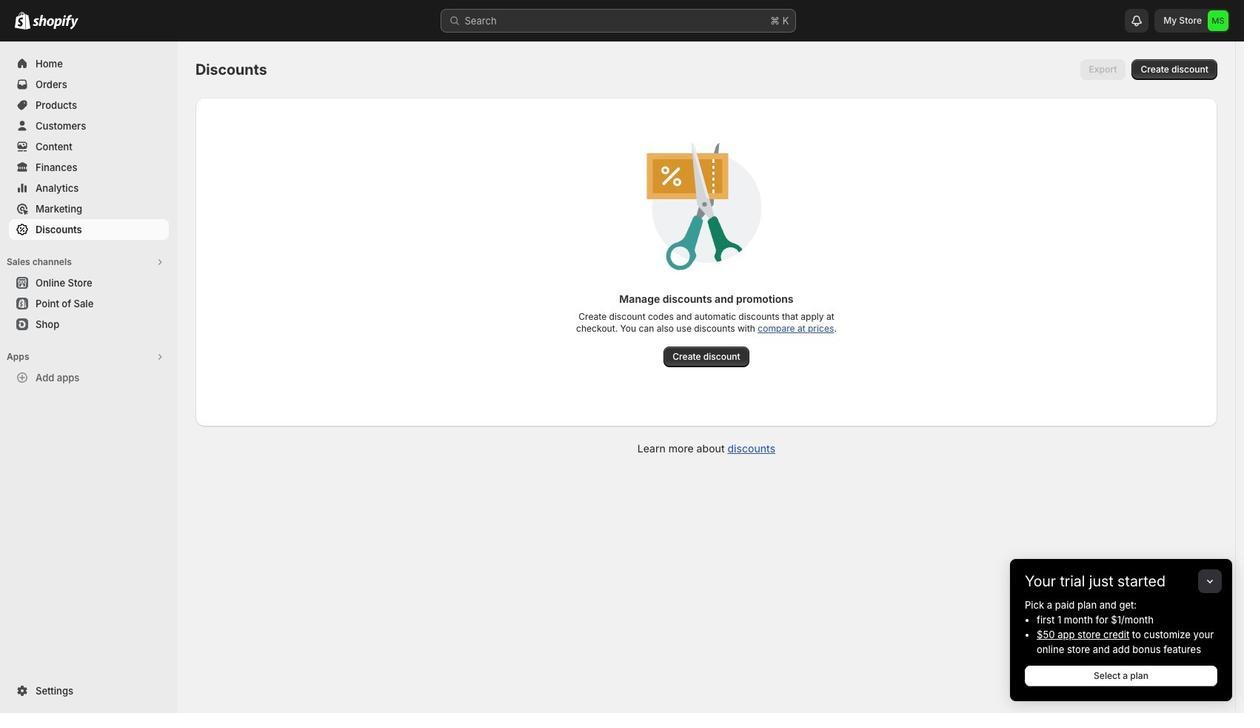 Task type: describe. For each thing, give the bounding box(es) containing it.
my store image
[[1208, 10, 1228, 31]]



Task type: locate. For each thing, give the bounding box(es) containing it.
shopify image
[[33, 15, 78, 30]]

shopify image
[[15, 12, 30, 30]]



